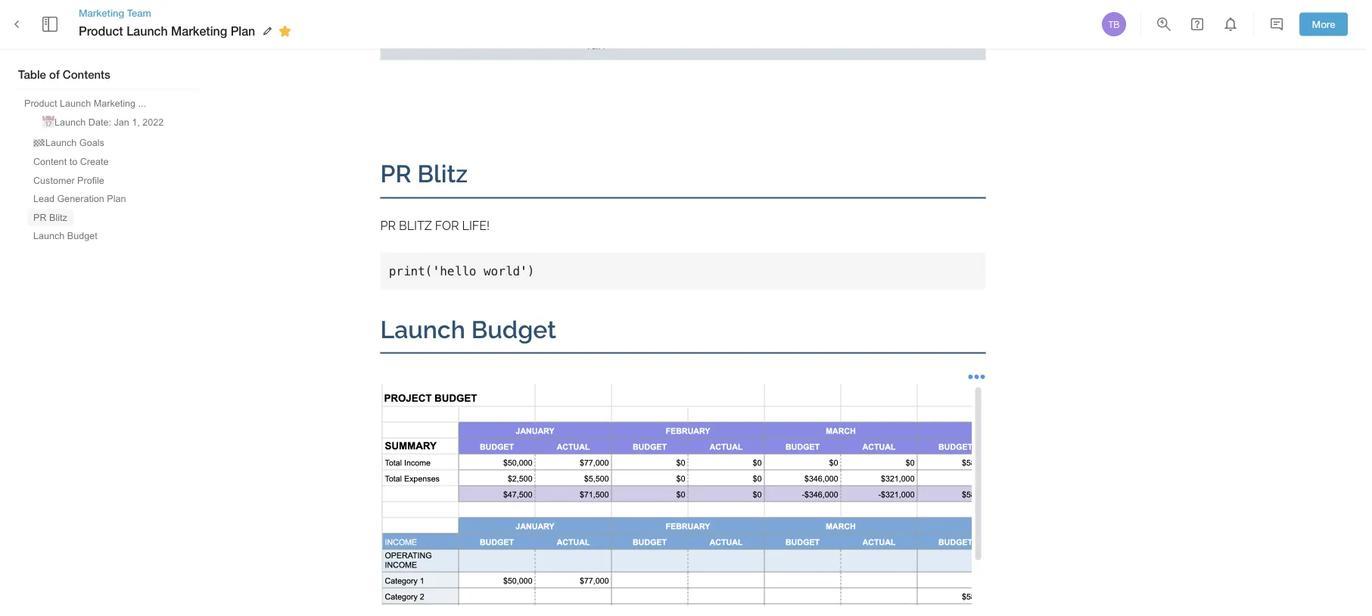 Task type: vqa. For each thing, say whether or not it's contained in the screenshot.
Goals
yes



Task type: locate. For each thing, give the bounding box(es) containing it.
0 horizontal spatial pr blitz
[[33, 212, 67, 222]]

blitz up launch budget "button"
[[49, 212, 67, 222]]

0 vertical spatial budget
[[67, 230, 97, 241]]

launch inside button
[[45, 137, 77, 148]]

0 horizontal spatial blitz
[[49, 212, 67, 222]]

marketing up 'jan'
[[94, 98, 136, 108]]

📅
[[42, 117, 52, 128]]

2 vertical spatial marketing
[[94, 98, 136, 108]]

launch for product launch marketing plan
[[126, 24, 168, 38]]

0 horizontal spatial plan
[[107, 193, 126, 204]]

product for product launch marketing ...
[[24, 98, 57, 108]]

content
[[33, 156, 67, 167]]

marketing for product launch marketing plan
[[171, 24, 227, 38]]

1 vertical spatial plan
[[107, 193, 126, 204]]

1 vertical spatial blitz
[[49, 212, 67, 222]]

plan right generation
[[107, 193, 126, 204]]

table
[[18, 68, 46, 81]]

customer profile button
[[27, 172, 110, 189]]

launch budget
[[33, 230, 97, 241], [380, 315, 556, 344]]

📅 launch date: jan 1, 2022 button
[[36, 113, 170, 132]]

pr blitz button
[[27, 209, 73, 226]]

marketing down the marketing team link
[[171, 24, 227, 38]]

pr
[[380, 160, 411, 189], [33, 212, 47, 222], [380, 219, 396, 233]]

0 vertical spatial plan
[[231, 24, 255, 38]]

pr up the blitz
[[380, 160, 411, 189]]

1 vertical spatial launch budget
[[380, 315, 556, 344]]

product down the marketing team
[[79, 24, 123, 38]]

0 vertical spatial product
[[79, 24, 123, 38]]

🏁
[[33, 137, 43, 148]]

plan
[[231, 24, 255, 38], [107, 193, 126, 204]]

world')
[[484, 264, 535, 278]]

product
[[79, 24, 123, 38], [24, 98, 57, 108]]

product up 📅
[[24, 98, 57, 108]]

content to create button
[[27, 153, 115, 170]]

launch down print('hello
[[380, 315, 465, 344]]

launch up content to create
[[45, 137, 77, 148]]

marketing team
[[79, 7, 151, 18]]

product launch marketing plan
[[79, 24, 255, 38]]

0 vertical spatial blitz
[[417, 160, 468, 189]]

pr blitz inside pr blitz button
[[33, 212, 67, 222]]

launch down team at the left top of the page
[[126, 24, 168, 38]]

🏁 launch goals
[[33, 137, 104, 148]]

for
[[435, 219, 459, 233]]

pr down the lead
[[33, 212, 47, 222]]

launch up the "🏁 launch goals"
[[54, 117, 86, 128]]

team
[[127, 7, 151, 18]]

life!
[[462, 219, 490, 233]]

generation
[[57, 193, 104, 204]]

print('hello
[[389, 264, 476, 278]]

launch budget down the print('hello world')
[[380, 315, 556, 344]]

pr blitz down the lead
[[33, 212, 67, 222]]

1 vertical spatial product
[[24, 98, 57, 108]]

jan
[[114, 117, 129, 128]]

blitz up for at the top of page
[[417, 160, 468, 189]]

pr blitz for life!
[[380, 219, 490, 233]]

marketing left team at the left top of the page
[[79, 7, 124, 18]]

0 horizontal spatial product
[[24, 98, 57, 108]]

launch inside button
[[54, 117, 86, 128]]

1 vertical spatial marketing
[[171, 24, 227, 38]]

budget
[[67, 230, 97, 241], [471, 315, 556, 344]]

lead
[[33, 193, 55, 204]]

plan left remove favorite icon
[[231, 24, 255, 38]]

budget down pr blitz button
[[67, 230, 97, 241]]

0 horizontal spatial launch budget
[[33, 230, 97, 241]]

marketing
[[79, 7, 124, 18], [171, 24, 227, 38], [94, 98, 136, 108]]

launch budget inside launch budget "button"
[[33, 230, 97, 241]]

1 horizontal spatial pr blitz
[[380, 160, 468, 189]]

budget inside "button"
[[67, 230, 97, 241]]

pr blitz up the blitz
[[380, 160, 468, 189]]

launch
[[126, 24, 168, 38], [60, 98, 91, 108], [54, 117, 86, 128], [45, 137, 77, 148], [33, 230, 65, 241], [380, 315, 465, 344]]

1 horizontal spatial product
[[79, 24, 123, 38]]

marketing inside button
[[94, 98, 136, 108]]

🏁 launch goals button
[[27, 133, 110, 152]]

launch inside button
[[60, 98, 91, 108]]

to
[[69, 156, 77, 167]]

launch down pr blitz button
[[33, 230, 65, 241]]

pr blitz
[[380, 160, 468, 189], [33, 212, 67, 222]]

📅 launch date: jan 1, 2022
[[42, 117, 164, 128]]

2022
[[142, 117, 164, 128]]

launch down table of contents
[[60, 98, 91, 108]]

0 vertical spatial launch budget
[[33, 230, 97, 241]]

budget down world')
[[471, 315, 556, 344]]

launch budget down pr blitz button
[[33, 230, 97, 241]]

product inside the 'product launch marketing ...' button
[[24, 98, 57, 108]]

more button
[[1299, 13, 1348, 36]]

1 horizontal spatial budget
[[471, 315, 556, 344]]

blitz
[[417, 160, 468, 189], [49, 212, 67, 222]]

1 vertical spatial pr blitz
[[33, 212, 67, 222]]

0 horizontal spatial budget
[[67, 230, 97, 241]]



Task type: describe. For each thing, give the bounding box(es) containing it.
create
[[80, 156, 109, 167]]

pr inside button
[[33, 212, 47, 222]]

blitz
[[399, 219, 432, 233]]

launch for product launch marketing ...
[[60, 98, 91, 108]]

more
[[1312, 18, 1335, 30]]

lead generation plan
[[33, 193, 126, 204]]

blitz inside button
[[49, 212, 67, 222]]

marketing for product launch marketing ...
[[94, 98, 136, 108]]

product for product launch marketing plan
[[79, 24, 123, 38]]

product launch marketing ...
[[24, 98, 146, 108]]

launch budget button
[[27, 227, 104, 244]]

...
[[138, 98, 146, 108]]

1 vertical spatial budget
[[471, 315, 556, 344]]

customer
[[33, 175, 75, 185]]

launch for 📅 launch date: jan 1, 2022
[[54, 117, 86, 128]]

1 horizontal spatial launch budget
[[380, 315, 556, 344]]

pr left the blitz
[[380, 219, 396, 233]]

0 vertical spatial pr blitz
[[380, 160, 468, 189]]

launch for 🏁 launch goals
[[45, 137, 77, 148]]

contents
[[63, 68, 110, 81]]

1 horizontal spatial blitz
[[417, 160, 468, 189]]

tb button
[[1100, 10, 1128, 39]]

1 horizontal spatial plan
[[231, 24, 255, 38]]

0 vertical spatial marketing
[[79, 7, 124, 18]]

date:
[[88, 117, 111, 128]]

table of contents
[[18, 68, 110, 81]]

1,
[[132, 117, 140, 128]]

product launch marketing ... button
[[18, 95, 152, 112]]

launch inside "button"
[[33, 230, 65, 241]]

lead generation plan button
[[27, 190, 132, 207]]

plan inside button
[[107, 193, 126, 204]]

fun
[[587, 38, 605, 52]]

customer profile
[[33, 175, 104, 185]]

tb
[[1108, 19, 1120, 30]]

content to create
[[33, 156, 109, 167]]

profile
[[77, 175, 104, 185]]

marketing team link
[[79, 6, 296, 20]]

of
[[49, 68, 60, 81]]

remove favorite image
[[276, 22, 294, 40]]

goals
[[79, 137, 104, 148]]

print('hello world')
[[389, 264, 535, 278]]



